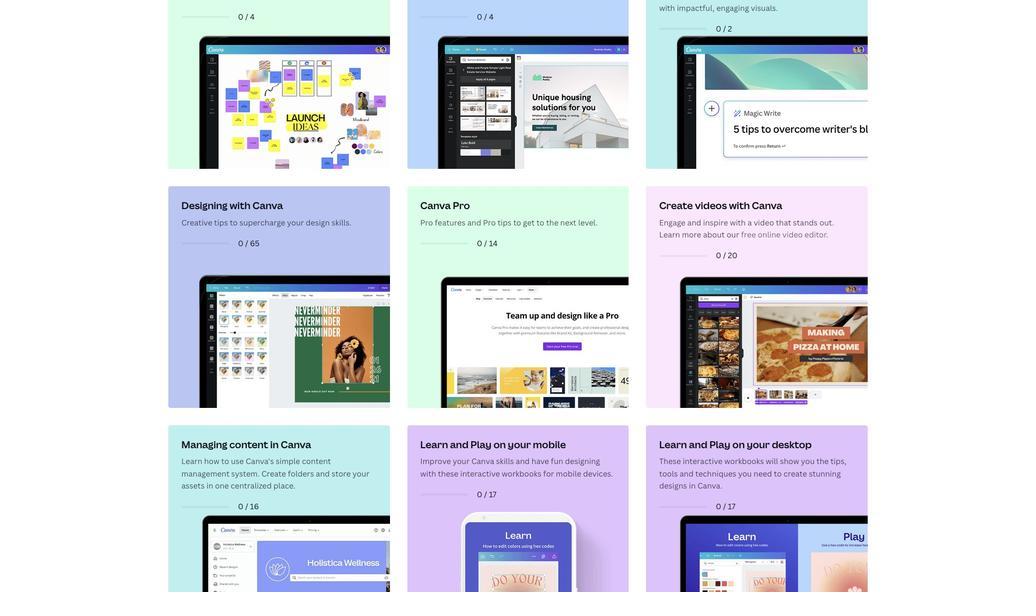 Task type: vqa. For each thing, say whether or not it's contained in the screenshot.
Time-saving tools for editing Remove backgrounds and resize designs in a couple of clicks
no



Task type: locate. For each thing, give the bounding box(es) containing it.
0 vertical spatial video
[[754, 217, 775, 228]]

features
[[435, 217, 466, 228]]

and
[[468, 217, 482, 228], [688, 217, 702, 228], [450, 438, 469, 451], [690, 438, 708, 451], [516, 456, 530, 467], [316, 469, 330, 479], [680, 469, 694, 479]]

0 / 4
[[238, 11, 255, 22], [477, 11, 494, 22]]

0
[[238, 11, 244, 22], [477, 11, 483, 22], [716, 24, 722, 34], [238, 238, 244, 249], [477, 238, 483, 249], [716, 250, 722, 261], [477, 490, 483, 500], [238, 502, 244, 512], [716, 502, 722, 512]]

video
[[754, 217, 775, 228], [783, 230, 803, 240]]

assets
[[182, 481, 205, 491]]

workbooks inside learn and play on your mobile improve your canva skills and have fun designing with these interactive workbooks for mobile devices.
[[502, 469, 542, 479]]

skills.
[[332, 217, 352, 228]]

on for mobile
[[494, 438, 506, 451]]

content
[[230, 438, 268, 451], [302, 456, 331, 467]]

on inside learn and play on your mobile improve your canva skills and have fun designing with these interactive workbooks for mobile devices.
[[494, 438, 506, 451]]

16
[[250, 502, 259, 512]]

create videos with canva
[[660, 199, 783, 212]]

the up stunning
[[817, 456, 829, 467]]

with up supercharge
[[230, 199, 251, 212]]

0 vertical spatial interactive
[[683, 456, 723, 467]]

4
[[250, 11, 255, 22], [489, 11, 494, 22]]

canva left skills
[[472, 456, 495, 467]]

create websites with canva image
[[411, 34, 629, 169]]

learn inside learn and play on your desktop these interactive workbooks will show you the tips, tools and techniques you need to create stunning designs in canva.
[[660, 438, 688, 451]]

pro up features
[[453, 199, 470, 212]]

1 tips from the left
[[214, 217, 228, 228]]

1 vertical spatial workbooks
[[502, 469, 542, 479]]

0 vertical spatial the
[[547, 217, 559, 228]]

managing content in canva learn how to use canva's simple content management system. create folders and store your assets in one centralized place.
[[182, 438, 370, 491]]

tips
[[214, 217, 228, 228], [498, 217, 512, 228]]

creative
[[182, 217, 212, 228]]

to right the get
[[537, 217, 545, 228]]

need
[[754, 469, 773, 479]]

with left the a
[[730, 217, 746, 228]]

level.
[[579, 217, 598, 228]]

a
[[748, 217, 752, 228]]

learn up management
[[182, 456, 202, 467]]

0 vertical spatial 17
[[489, 490, 497, 500]]

1 on from the left
[[494, 438, 506, 451]]

2 on from the left
[[733, 438, 745, 451]]

your right store
[[353, 469, 370, 479]]

0 horizontal spatial create
[[262, 469, 286, 479]]

workbooks inside learn and play on your desktop these interactive workbooks will show you the tips, tools and techniques you need to create stunning designs in canva.
[[725, 456, 765, 467]]

learn up these
[[660, 438, 688, 451]]

tips inside "canva pro pro features and pro tips to get to the next level."
[[498, 217, 512, 228]]

0 / 65
[[238, 238, 260, 249]]

and inside "canva pro pro features and pro tips to get to the next level."
[[468, 217, 482, 228]]

1 horizontal spatial 17
[[728, 502, 736, 512]]

video up online
[[754, 217, 775, 228]]

about
[[704, 230, 725, 240]]

2 0 / 4 from the left
[[477, 11, 494, 22]]

/
[[245, 11, 248, 22], [485, 11, 487, 22], [724, 24, 727, 34], [245, 238, 248, 249], [485, 238, 487, 249], [724, 250, 727, 261], [485, 490, 487, 500], [245, 502, 248, 512], [724, 502, 727, 512]]

2 horizontal spatial in
[[689, 481, 696, 491]]

to
[[230, 217, 238, 228], [514, 217, 522, 228], [537, 217, 545, 228], [221, 456, 229, 467], [775, 469, 782, 479]]

mobile up fun
[[533, 438, 566, 451]]

to inside managing content in canva learn how to use canva's simple content management system. create folders and store your assets in one centralized place.
[[221, 456, 229, 467]]

1 horizontal spatial 0 / 4
[[477, 11, 494, 22]]

centralized
[[231, 481, 272, 491]]

1 vertical spatial you
[[739, 469, 752, 479]]

play for desktop
[[710, 438, 731, 451]]

2 tips from the left
[[498, 217, 512, 228]]

0 vertical spatial create
[[660, 199, 693, 212]]

65
[[250, 238, 260, 249]]

1 play from the left
[[471, 438, 492, 451]]

and up more
[[688, 217, 702, 228]]

create up place.
[[262, 469, 286, 479]]

in left canva.
[[689, 481, 696, 491]]

1 vertical spatial the
[[817, 456, 829, 467]]

0 for learn and play on your desktop
[[716, 502, 722, 512]]

to inside learn and play on your desktop these interactive workbooks will show you the tips, tools and techniques you need to create stunning designs in canva.
[[775, 469, 782, 479]]

techniques
[[696, 469, 737, 479]]

pro
[[453, 199, 470, 212], [421, 217, 433, 228], [483, 217, 496, 228]]

learn and play on your desktop these interactive workbooks will show you the tips, tools and techniques you need to create stunning designs in canva.
[[660, 438, 847, 491]]

canva inside learn and play on your mobile improve your canva skills and have fun designing with these interactive workbooks for mobile devices.
[[472, 456, 495, 467]]

canva up the simple at bottom left
[[281, 438, 311, 451]]

tutorials pro image
[[411, 190, 629, 408]]

0 horizontal spatial on
[[494, 438, 506, 451]]

0 for create videos with canva
[[716, 250, 722, 261]]

mobile
[[533, 438, 566, 451], [556, 469, 582, 479]]

on up the techniques
[[733, 438, 745, 451]]

17 for mobile
[[489, 490, 497, 500]]

in inside learn and play on your desktop these interactive workbooks will show you the tips, tools and techniques you need to create stunning designs in canva.
[[689, 481, 696, 491]]

you left need
[[739, 469, 752, 479]]

content up canva's
[[230, 438, 268, 451]]

get
[[523, 217, 535, 228]]

your up will
[[747, 438, 770, 451]]

1 horizontal spatial tips
[[498, 217, 512, 228]]

/ for managing content in canva
[[245, 502, 248, 512]]

1 vertical spatial 17
[[728, 502, 736, 512]]

0 horizontal spatial play
[[471, 438, 492, 451]]

content up folders
[[302, 456, 331, 467]]

the
[[547, 217, 559, 228], [817, 456, 829, 467]]

0 / 17
[[477, 490, 497, 500], [716, 502, 736, 512]]

0 for designing with canva
[[238, 238, 244, 249]]

1 horizontal spatial you
[[802, 456, 815, 467]]

canva pro pro features and pro tips to get to the next level.
[[421, 199, 598, 228]]

our
[[727, 230, 740, 240]]

canva up supercharge
[[253, 199, 283, 212]]

tips down the designing
[[214, 217, 228, 228]]

to left supercharge
[[230, 217, 238, 228]]

engage
[[660, 217, 686, 228]]

workbooks
[[725, 456, 765, 467], [502, 469, 542, 479]]

1 horizontal spatial 4
[[489, 11, 494, 22]]

0 horizontal spatial 17
[[489, 490, 497, 500]]

1 horizontal spatial pro
[[453, 199, 470, 212]]

17
[[489, 490, 497, 500], [728, 502, 736, 512]]

on
[[494, 438, 506, 451], [733, 438, 745, 451]]

0 horizontal spatial 4
[[250, 11, 255, 22]]

interactive up the techniques
[[683, 456, 723, 467]]

play inside learn and play on your mobile improve your canva skills and have fun designing with these interactive workbooks for mobile devices.
[[471, 438, 492, 451]]

1 horizontal spatial 0 / 17
[[716, 502, 736, 512]]

0 horizontal spatial tips
[[214, 217, 228, 228]]

your inside learn and play on your desktop these interactive workbooks will show you the tips, tools and techniques you need to create stunning designs in canva.
[[747, 438, 770, 451]]

1 vertical spatial 0 / 17
[[716, 502, 736, 512]]

2 play from the left
[[710, 438, 731, 451]]

1 horizontal spatial play
[[710, 438, 731, 451]]

you
[[802, 456, 815, 467], [739, 469, 752, 479]]

pro left features
[[421, 217, 433, 228]]

learn up improve
[[421, 438, 448, 451]]

0 horizontal spatial 0 / 4
[[238, 11, 255, 22]]

play
[[471, 438, 492, 451], [710, 438, 731, 451]]

2 4 from the left
[[489, 11, 494, 22]]

0 horizontal spatial 0 / 17
[[477, 490, 497, 500]]

free online video editor link
[[742, 230, 827, 240]]

1 horizontal spatial content
[[302, 456, 331, 467]]

with down improve
[[421, 469, 436, 479]]

1 horizontal spatial interactive
[[683, 456, 723, 467]]

/ for create videos with canva
[[724, 250, 727, 261]]

interactive down skills
[[461, 469, 500, 479]]

have
[[532, 456, 549, 467]]

inspire
[[704, 217, 729, 228]]

create
[[784, 469, 808, 479]]

the inside learn and play on your desktop these interactive workbooks will show you the tips, tools and techniques you need to create stunning designs in canva.
[[817, 456, 829, 467]]

interactive
[[683, 456, 723, 467], [461, 469, 500, 479]]

1 vertical spatial create
[[262, 469, 286, 479]]

stands
[[794, 217, 818, 228]]

place.
[[274, 481, 296, 491]]

workbooks down skills
[[502, 469, 542, 479]]

videos
[[695, 199, 728, 212]]

and inside engage and inspire with a video that stands out. learn more about our
[[688, 217, 702, 228]]

in
[[270, 438, 279, 451], [207, 481, 213, 491], [689, 481, 696, 491]]

video down that
[[783, 230, 803, 240]]

the left next at the right of the page
[[547, 217, 559, 228]]

on for desktop
[[733, 438, 745, 451]]

/ for learn and play on your desktop
[[724, 502, 727, 512]]

0 horizontal spatial content
[[230, 438, 268, 451]]

in up the simple at bottom left
[[270, 438, 279, 451]]

with inside learn and play on your mobile improve your canva skills and have fun designing with these interactive workbooks for mobile devices.
[[421, 469, 436, 479]]

canva inside "canva pro pro features and pro tips to get to the next level."
[[421, 199, 451, 212]]

next
[[561, 217, 577, 228]]

1 vertical spatial interactive
[[461, 469, 500, 479]]

0 horizontal spatial the
[[547, 217, 559, 228]]

content management pro image
[[172, 429, 390, 593]]

video inside engage and inspire with a video that stands out. learn more about our
[[754, 217, 775, 228]]

your
[[287, 217, 304, 228], [508, 438, 531, 451], [747, 438, 770, 451], [453, 456, 470, 467], [353, 469, 370, 479]]

and inside managing content in canva learn how to use canva's simple content management system. create folders and store your assets in one centralized place.
[[316, 469, 330, 479]]

0 for managing content in canva
[[238, 502, 244, 512]]

desktop
[[772, 438, 812, 451]]

play inside learn and play on your desktop these interactive workbooks will show you the tips, tools and techniques you need to create stunning designs in canva.
[[710, 438, 731, 451]]

0 horizontal spatial interactive
[[461, 469, 500, 479]]

canva up features
[[421, 199, 451, 212]]

mobile down fun
[[556, 469, 582, 479]]

0 vertical spatial 0 / 17
[[477, 490, 497, 500]]

you up create
[[802, 456, 815, 467]]

1 4 from the left
[[250, 11, 255, 22]]

and left store
[[316, 469, 330, 479]]

tips up 14
[[498, 217, 512, 228]]

learn and play mobile image
[[411, 513, 629, 593]]

0 / 4 for tutorials whiteboards "image"
[[238, 11, 255, 22]]

0 / 16
[[238, 502, 259, 512]]

simple
[[276, 456, 300, 467]]

0 vertical spatial you
[[802, 456, 815, 467]]

with up the a
[[730, 199, 750, 212]]

pro up 0 / 14
[[483, 217, 496, 228]]

1 horizontal spatial create
[[660, 199, 693, 212]]

0 vertical spatial workbooks
[[725, 456, 765, 467]]

improve
[[421, 456, 451, 467]]

learn down engage
[[660, 230, 681, 240]]

how
[[204, 456, 220, 467]]

0 horizontal spatial workbooks
[[502, 469, 542, 479]]

will
[[766, 456, 779, 467]]

17 down the techniques
[[728, 502, 736, 512]]

workbooks up need
[[725, 456, 765, 467]]

create up engage
[[660, 199, 693, 212]]

1 0 / 4 from the left
[[238, 11, 255, 22]]

with
[[230, 199, 251, 212], [730, 199, 750, 212], [730, 217, 746, 228], [421, 469, 436, 479]]

learn inside managing content in canva learn how to use canva's simple content management system. create folders and store your assets in one centralized place.
[[182, 456, 202, 467]]

1 horizontal spatial the
[[817, 456, 829, 467]]

to down will
[[775, 469, 782, 479]]

1 horizontal spatial on
[[733, 438, 745, 451]]

0 horizontal spatial video
[[754, 217, 775, 228]]

use
[[231, 456, 244, 467]]

create
[[660, 199, 693, 212], [262, 469, 286, 479]]

on inside learn and play on your desktop these interactive workbooks will show you the tips, tools and techniques you need to create stunning designs in canva.
[[733, 438, 745, 451]]

on up skills
[[494, 438, 506, 451]]

1 horizontal spatial workbooks
[[725, 456, 765, 467]]

tips,
[[831, 456, 847, 467]]

1 horizontal spatial video
[[783, 230, 803, 240]]

and right features
[[468, 217, 482, 228]]

17 down skills
[[489, 490, 497, 500]]

learn
[[660, 230, 681, 240], [421, 438, 448, 451], [660, 438, 688, 451], [182, 456, 202, 467]]

to left use
[[221, 456, 229, 467]]

your left design
[[287, 217, 304, 228]]

0 / 17 down canva.
[[716, 502, 736, 512]]

0 / 17 down skills
[[477, 490, 497, 500]]

one
[[215, 481, 229, 491]]

canva
[[253, 199, 283, 212], [421, 199, 451, 212], [752, 199, 783, 212], [281, 438, 311, 451], [472, 456, 495, 467]]

tutorials whiteboards image
[[172, 34, 390, 169]]

in left 'one'
[[207, 481, 213, 491]]



Task type: describe. For each thing, give the bounding box(es) containing it.
interactive inside learn and play on your desktop these interactive workbooks will show you the tips, tools and techniques you need to create stunning designs in canva.
[[683, 456, 723, 467]]

interactive inside learn and play on your mobile improve your canva skills and have fun designing with these interactive workbooks for mobile devices.
[[461, 469, 500, 479]]

tools
[[660, 469, 678, 479]]

and left 'have'
[[516, 456, 530, 467]]

4 for 'create websites with canva' image
[[489, 11, 494, 22]]

create inside managing content in canva learn how to use canva's simple content management system. create folders and store your assets in one centralized place.
[[262, 469, 286, 479]]

play for mobile
[[471, 438, 492, 451]]

supercharge
[[240, 217, 285, 228]]

more
[[682, 230, 702, 240]]

canva up that
[[752, 199, 783, 212]]

fun
[[551, 456, 564, 467]]

and right tools
[[680, 469, 694, 479]]

1 vertical spatial content
[[302, 456, 331, 467]]

canva inside managing content in canva learn how to use canva's simple content management system. create folders and store your assets in one centralized place.
[[281, 438, 311, 451]]

0 / 17 for mobile
[[477, 490, 497, 500]]

your inside 'designing with canva creative tips to supercharge your design skills.'
[[287, 217, 304, 228]]

/ for learn and play on your mobile
[[485, 490, 487, 500]]

learn and play on your mobile improve your canva skills and have fun designing with these interactive workbooks for mobile devices.
[[421, 438, 614, 479]]

canva inside 'designing with canva creative tips to supercharge your design skills.'
[[253, 199, 283, 212]]

to left the get
[[514, 217, 522, 228]]

online
[[758, 230, 781, 240]]

canva.
[[698, 481, 723, 491]]

engage and inspire with a video that stands out. learn more about our
[[660, 217, 835, 240]]

designs
[[660, 481, 688, 491]]

.
[[827, 230, 829, 240]]

0 vertical spatial mobile
[[533, 438, 566, 451]]

designing with canva creative tips to supercharge your design skills.
[[182, 199, 352, 228]]

free online video editor .
[[742, 230, 829, 240]]

0 horizontal spatial you
[[739, 469, 752, 479]]

0 horizontal spatial pro
[[421, 217, 433, 228]]

that
[[777, 217, 792, 228]]

these
[[660, 456, 682, 467]]

for
[[544, 469, 555, 479]]

design
[[306, 217, 330, 228]]

folders
[[288, 469, 314, 479]]

20
[[728, 250, 738, 261]]

these
[[438, 469, 459, 479]]

to inside 'designing with canva creative tips to supercharge your design skills.'
[[230, 217, 238, 228]]

tutorials designing image
[[172, 274, 390, 408]]

designing
[[182, 199, 228, 212]]

1 vertical spatial video
[[783, 230, 803, 240]]

devices.
[[584, 469, 614, 479]]

learn inside engage and inspire with a video that stands out. learn more about our
[[660, 230, 681, 240]]

learn inside learn and play on your mobile improve your canva skills and have fun designing with these interactive workbooks for mobile devices.
[[421, 438, 448, 451]]

store
[[332, 469, 351, 479]]

and up improve
[[450, 438, 469, 451]]

with inside engage and inspire with a video that stands out. learn more about our
[[730, 217, 746, 228]]

0 / 2
[[716, 24, 733, 34]]

canva's
[[246, 456, 274, 467]]

tutorials docs image
[[650, 34, 868, 169]]

1 horizontal spatial in
[[270, 438, 279, 451]]

the inside "canva pro pro features and pro tips to get to the next level."
[[547, 217, 559, 228]]

0 / 14
[[477, 238, 498, 249]]

stunning
[[809, 469, 841, 479]]

managing
[[182, 438, 228, 451]]

4 for tutorials whiteboards "image"
[[250, 11, 255, 22]]

show
[[781, 456, 800, 467]]

your inside managing content in canva learn how to use canva's simple content management system. create folders and store your assets in one centralized place.
[[353, 469, 370, 479]]

tutorials video image
[[650, 190, 868, 408]]

learn and play desktop image
[[650, 429, 868, 593]]

0 / 4 for 'create websites with canva' image
[[477, 11, 494, 22]]

2 horizontal spatial pro
[[483, 217, 496, 228]]

editor
[[805, 230, 827, 240]]

0 for learn and play on your mobile
[[477, 490, 483, 500]]

0 / 17 for desktop
[[716, 502, 736, 512]]

/ for designing with canva
[[245, 238, 248, 249]]

0 / 20
[[716, 250, 738, 261]]

0 for canva pro
[[477, 238, 483, 249]]

out.
[[820, 217, 835, 228]]

/ for canva pro
[[485, 238, 487, 249]]

1 vertical spatial mobile
[[556, 469, 582, 479]]

tips inside 'designing with canva creative tips to supercharge your design skills.'
[[214, 217, 228, 228]]

0 horizontal spatial in
[[207, 481, 213, 491]]

your up skills
[[508, 438, 531, 451]]

management
[[182, 469, 230, 479]]

skills
[[496, 456, 514, 467]]

free
[[742, 230, 756, 240]]

system.
[[231, 469, 260, 479]]

2
[[728, 24, 733, 34]]

and up the techniques
[[690, 438, 708, 451]]

14
[[489, 238, 498, 249]]

0 vertical spatial content
[[230, 438, 268, 451]]

designing
[[565, 456, 600, 467]]

with inside 'designing with canva creative tips to supercharge your design skills.'
[[230, 199, 251, 212]]

your up these
[[453, 456, 470, 467]]

17 for desktop
[[728, 502, 736, 512]]



